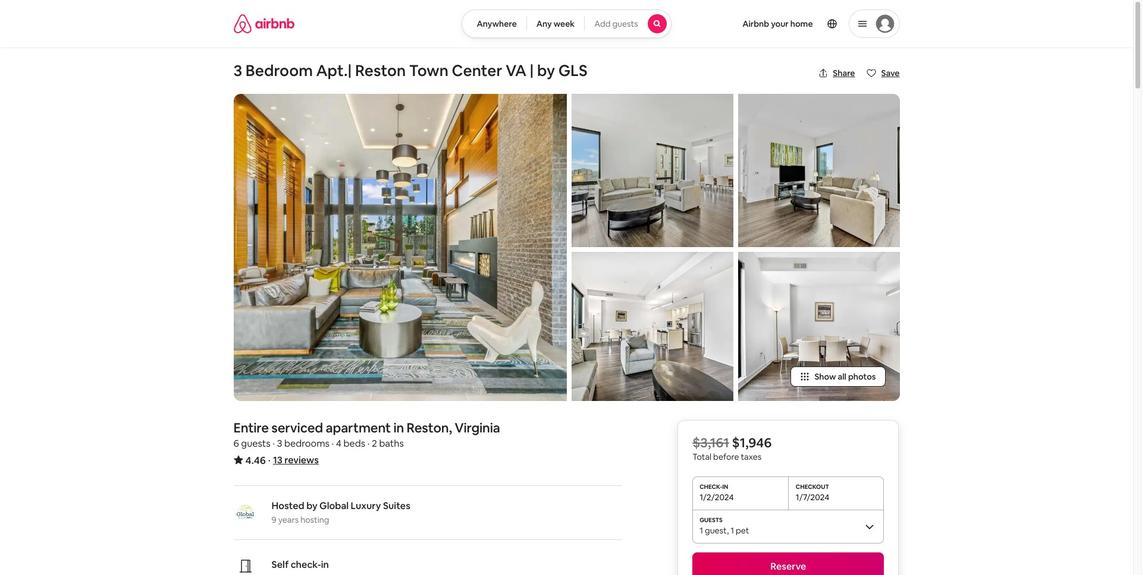 Task type: vqa. For each thing, say whether or not it's contained in the screenshot.
the home
yes



Task type: describe. For each thing, give the bounding box(es) containing it.
show
[[815, 372, 836, 382]]

host profile picture image
[[234, 501, 257, 525]]

any week
[[537, 18, 575, 29]]

herndon/reston reston 3 bedroom dining room image
[[738, 252, 900, 401]]

share
[[833, 68, 855, 79]]

· inside 4.46 · 13 reviews
[[268, 454, 271, 467]]

9
[[272, 515, 276, 526]]

2 1 from the left
[[731, 526, 734, 537]]

4.46 · 13 reviews
[[245, 454, 319, 468]]

guest
[[705, 526, 727, 537]]

1/2/2024
[[700, 493, 734, 503]]

virginia
[[455, 420, 500, 437]]

global
[[320, 500, 349, 513]]

before
[[713, 452, 739, 463]]

home
[[791, 18, 813, 29]]

guests inside entire serviced apartment in reston, virginia 6 guests · 3 bedrooms · 4 beds · 2 baths
[[241, 438, 271, 450]]

self check-in
[[272, 559, 329, 572]]

all
[[838, 372, 847, 382]]

suites
[[383, 500, 410, 513]]

save button
[[862, 63, 905, 83]]

2
[[372, 438, 377, 450]]

apartment
[[326, 420, 391, 437]]

1/7/2024
[[796, 493, 830, 503]]

1 1 from the left
[[700, 526, 703, 537]]

3 bedroom apt.| reston town center va | by gls
[[234, 61, 588, 81]]

any week button
[[526, 10, 585, 38]]

add guests button
[[584, 10, 671, 38]]

town
[[409, 61, 449, 81]]

1 guest , 1 pet
[[700, 526, 749, 537]]

4
[[336, 438, 342, 450]]

va
[[506, 61, 527, 81]]

anywhere
[[477, 18, 517, 29]]

reserve
[[771, 561, 806, 573]]

bedrooms
[[284, 438, 330, 450]]

baths
[[379, 438, 404, 450]]

anywhere button
[[462, 10, 527, 38]]

6
[[234, 438, 239, 450]]

$3,161 $1,946 total before taxes
[[693, 435, 772, 463]]

save
[[881, 68, 900, 79]]

airbnb your home
[[743, 18, 813, 29]]

guests inside button
[[612, 18, 638, 29]]

hosted by global luxury suites 9 years hosting
[[272, 500, 410, 526]]

reston,
[[407, 420, 452, 437]]

show all photos
[[815, 372, 876, 382]]

serviced
[[271, 420, 323, 437]]

airbnb your home link
[[735, 11, 820, 36]]

gls
[[558, 61, 588, 81]]

none search field containing anywhere
[[462, 10, 671, 38]]

luxury
[[351, 500, 381, 513]]

3 inside entire serviced apartment in reston, virginia 6 guests · 3 bedrooms · 4 beds · 2 baths
[[277, 438, 282, 450]]

· left 2
[[367, 438, 370, 450]]

total
[[693, 452, 712, 463]]

photos
[[848, 372, 876, 382]]

· up 13 on the bottom left of page
[[273, 438, 275, 450]]

0 horizontal spatial 3
[[234, 61, 242, 81]]



Task type: locate. For each thing, give the bounding box(es) containing it.
1 horizontal spatial guests
[[612, 18, 638, 29]]

1 horizontal spatial 1
[[731, 526, 734, 537]]

1 right ,
[[731, 526, 734, 537]]

0 vertical spatial in
[[393, 420, 404, 437]]

add guests
[[594, 18, 638, 29]]

· left 13 on the bottom left of page
[[268, 454, 271, 467]]

0 horizontal spatial 1
[[700, 526, 703, 537]]

by
[[537, 61, 555, 81], [306, 500, 318, 513]]

by right |
[[537, 61, 555, 81]]

taxes
[[741, 452, 762, 463]]

airbnb
[[743, 18, 769, 29]]

reserve button
[[693, 553, 884, 576]]

add
[[594, 18, 611, 29]]

in
[[393, 420, 404, 437], [321, 559, 329, 572]]

3 left the bedroom
[[234, 61, 242, 81]]

1 vertical spatial guests
[[241, 438, 271, 450]]

reviews
[[285, 454, 319, 467]]

in right self
[[321, 559, 329, 572]]

entire
[[234, 420, 269, 437]]

0 horizontal spatial by
[[306, 500, 318, 513]]

reston
[[355, 61, 406, 81]]

3 up 13 on the bottom left of page
[[277, 438, 282, 450]]

3
[[234, 61, 242, 81], [277, 438, 282, 450]]

1 horizontal spatial by
[[537, 61, 555, 81]]

$1,946
[[732, 435, 772, 451]]

0 horizontal spatial guests
[[241, 438, 271, 450]]

show all photos button
[[791, 367, 886, 387]]

·
[[273, 438, 275, 450], [332, 438, 334, 450], [367, 438, 370, 450], [268, 454, 271, 467]]

1 horizontal spatial in
[[393, 420, 404, 437]]

your
[[771, 18, 789, 29]]

,
[[727, 526, 729, 537]]

None search field
[[462, 10, 671, 38]]

1 vertical spatial by
[[306, 500, 318, 513]]

1 horizontal spatial 3
[[277, 438, 282, 450]]

guests
[[612, 18, 638, 29], [241, 438, 271, 450]]

1 vertical spatial 3
[[277, 438, 282, 450]]

in inside entire serviced apartment in reston, virginia 6 guests · 3 bedrooms · 4 beds · 2 baths
[[393, 420, 404, 437]]

|
[[530, 61, 534, 81]]

$3,161
[[693, 435, 729, 451]]

1 left guest
[[700, 526, 703, 537]]

entire serviced apartment in reston, virginia 6 guests · 3 bedrooms · 4 beds · 2 baths
[[234, 420, 500, 450]]

13 reviews link
[[273, 454, 319, 467]]

self
[[272, 559, 289, 572]]

pet
[[736, 526, 749, 537]]

1 vertical spatial in
[[321, 559, 329, 572]]

years
[[278, 515, 299, 526]]

0 vertical spatial 3
[[234, 61, 242, 81]]

hosting
[[301, 515, 329, 526]]

by up hosting
[[306, 500, 318, 513]]

in up baths
[[393, 420, 404, 437]]

13
[[273, 454, 283, 467]]

1
[[700, 526, 703, 537], [731, 526, 734, 537]]

0 horizontal spatial in
[[321, 559, 329, 572]]

guests down entire
[[241, 438, 271, 450]]

by inside "hosted by global luxury suites 9 years hosting"
[[306, 500, 318, 513]]

profile element
[[686, 0, 900, 48]]

center
[[452, 61, 502, 81]]

herndon/reston reston 3 bedroom lobby image
[[234, 94, 567, 401]]

bedroom
[[246, 61, 313, 81]]

hosted
[[272, 500, 304, 513]]

herndon/reston reston 3 bedroom living room image
[[571, 94, 733, 248], [738, 94, 900, 248], [571, 252, 733, 401]]

apt.|
[[316, 61, 352, 81]]

0 vertical spatial guests
[[612, 18, 638, 29]]

· left 4
[[332, 438, 334, 450]]

check-
[[291, 559, 321, 572]]

4.46
[[245, 454, 266, 468]]

share button
[[814, 63, 860, 83]]

week
[[554, 18, 575, 29]]

0 vertical spatial by
[[537, 61, 555, 81]]

beds
[[344, 438, 365, 450]]

any
[[537, 18, 552, 29]]

guests right add
[[612, 18, 638, 29]]



